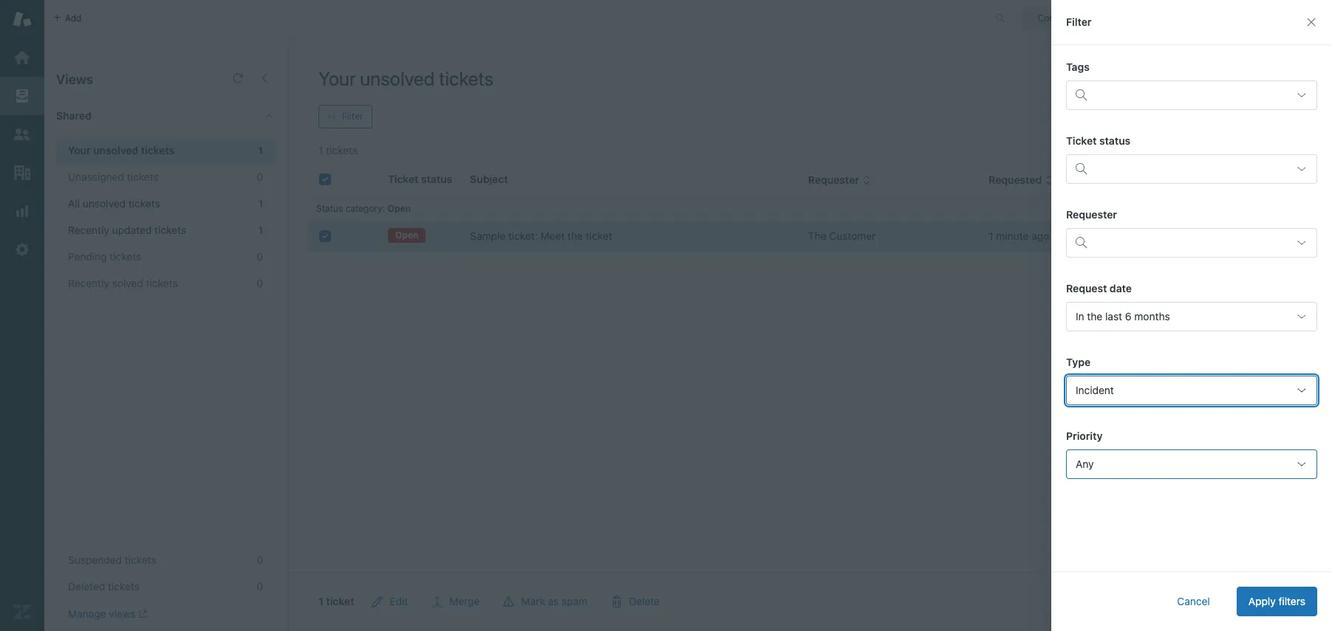 Task type: vqa. For each thing, say whether or not it's contained in the screenshot.
/ on the left top
no



Task type: describe. For each thing, give the bounding box(es) containing it.
months
[[1135, 310, 1170, 323]]

delete button
[[599, 587, 672, 617]]

ticket status
[[1066, 134, 1131, 147]]

deleted tickets
[[68, 581, 140, 593]]

0 for pending tickets
[[257, 250, 263, 263]]

apply
[[1249, 596, 1276, 608]]

requester button
[[808, 174, 871, 187]]

0 for recently solved tickets
[[257, 277, 263, 290]]

6
[[1125, 310, 1132, 323]]

any
[[1076, 458, 1094, 471]]

1 cancel button from the left
[[1166, 587, 1222, 617]]

sample ticket: meet the ticket link
[[470, 229, 612, 244]]

requester inside filter dialog
[[1066, 208, 1117, 221]]

views image
[[13, 86, 32, 106]]

2 cancel button from the left
[[1246, 587, 1303, 617]]

views
[[109, 608, 136, 621]]

edit button
[[360, 587, 420, 617]]

1 vertical spatial unsolved
[[93, 144, 138, 157]]

date
[[1110, 282, 1132, 295]]

manage views link
[[68, 608, 147, 621]]

request date
[[1066, 282, 1132, 295]]

requested
[[989, 174, 1042, 186]]

filter dialog
[[1051, 0, 1332, 632]]

conversations button
[[1022, 6, 1131, 30]]

as
[[548, 596, 559, 608]]

incident inside field
[[1076, 384, 1114, 397]]

conversations
[[1038, 12, 1097, 23]]

pending
[[68, 250, 107, 263]]

admin image
[[13, 240, 32, 259]]

1 for your unsolved tickets
[[258, 144, 263, 157]]

mark
[[521, 596, 545, 608]]

0 horizontal spatial ticket
[[326, 596, 354, 608]]

0 vertical spatial open
[[388, 203, 411, 214]]

the customer
[[808, 230, 876, 242]]

sample
[[470, 230, 506, 242]]

priority inside filter dialog
[[1066, 430, 1103, 443]]

the
[[808, 230, 827, 242]]

updated
[[112, 224, 152, 236]]

customers image
[[13, 125, 32, 144]]

the inside row
[[568, 230, 583, 242]]

cancel inside filter dialog
[[1177, 596, 1210, 608]]

Any field
[[1066, 450, 1317, 480]]

suspended tickets
[[68, 554, 156, 567]]

requested button
[[989, 174, 1054, 187]]

minute
[[996, 230, 1029, 242]]

status category: open
[[316, 203, 411, 214]]

unassigned tickets
[[68, 171, 159, 183]]

zendesk support image
[[13, 10, 32, 29]]

all unsolved tickets
[[68, 197, 160, 210]]

close drawer image
[[1306, 16, 1317, 28]]

apply filters
[[1249, 596, 1306, 608]]

1 for all unsolved tickets
[[258, 197, 263, 210]]

type button
[[1072, 174, 1108, 187]]

all
[[68, 197, 80, 210]]

pending tickets
[[68, 250, 141, 263]]

priority inside priority button
[[1190, 174, 1227, 186]]

suspended
[[68, 554, 122, 567]]

In the last 6 months field
[[1066, 302, 1317, 332]]

zendesk image
[[13, 603, 32, 622]]

get started image
[[13, 48, 32, 67]]

deleted
[[68, 581, 105, 593]]

request
[[1066, 282, 1107, 295]]

status
[[316, 203, 343, 214]]

recently for recently updated tickets
[[68, 224, 109, 236]]

filter inside button
[[342, 111, 363, 122]]

now showing 1 tickets region
[[289, 158, 1332, 632]]

cancel inside now showing 1 tickets region
[[1258, 596, 1291, 608]]

ticket:
[[508, 230, 538, 242]]

row inside now showing 1 tickets region
[[307, 221, 1321, 252]]



Task type: locate. For each thing, give the bounding box(es) containing it.
1 horizontal spatial cancel
[[1258, 596, 1291, 608]]

priority
[[1190, 174, 1227, 186], [1066, 430, 1103, 443]]

recently up pending
[[68, 224, 109, 236]]

(opens in a new tab) image
[[136, 611, 147, 619]]

tags
[[1066, 61, 1090, 73]]

row containing sample ticket: meet the ticket
[[307, 221, 1321, 252]]

unsolved down unassigned
[[83, 197, 126, 210]]

0 vertical spatial ticket
[[586, 230, 612, 242]]

unsolved up unassigned tickets
[[93, 144, 138, 157]]

1 horizontal spatial filter
[[1066, 16, 1092, 28]]

category:
[[346, 203, 385, 214]]

0 vertical spatial unsolved
[[360, 67, 435, 89]]

ticket right meet
[[586, 230, 612, 242]]

incident
[[1072, 230, 1110, 242], [1076, 384, 1114, 397]]

1 horizontal spatial your
[[318, 67, 356, 89]]

customer
[[829, 230, 876, 242]]

type inside button
[[1072, 174, 1096, 186]]

recently updated tickets
[[68, 224, 186, 236]]

type inside filter dialog
[[1066, 356, 1091, 369]]

recently for recently solved tickets
[[68, 277, 109, 290]]

priority up any
[[1066, 430, 1103, 443]]

3 0 from the top
[[257, 277, 263, 290]]

0 vertical spatial the
[[568, 230, 583, 242]]

1 vertical spatial ticket
[[326, 596, 354, 608]]

1
[[258, 144, 263, 157], [258, 197, 263, 210], [258, 224, 263, 236], [989, 230, 993, 242], [318, 596, 323, 608]]

0 horizontal spatial filter
[[342, 111, 363, 122]]

organizations image
[[13, 163, 32, 183]]

4 0 from the top
[[257, 554, 263, 567]]

requester inside button
[[808, 174, 859, 186]]

0 for suspended tickets
[[257, 554, 263, 567]]

cancel button
[[1166, 587, 1222, 617], [1246, 587, 1303, 617]]

meet
[[541, 230, 565, 242]]

recently solved tickets
[[68, 277, 178, 290]]

ticket
[[1066, 134, 1097, 147]]

1 horizontal spatial ticket
[[586, 230, 612, 242]]

1 vertical spatial filter
[[342, 111, 363, 122]]

spam
[[562, 596, 588, 608]]

filter inside dialog
[[1066, 16, 1092, 28]]

type
[[1072, 174, 1096, 186], [1066, 356, 1091, 369]]

views
[[56, 72, 93, 87]]

1 vertical spatial priority
[[1066, 430, 1103, 443]]

requester element
[[1066, 228, 1317, 258]]

2 recently from the top
[[68, 277, 109, 290]]

sample ticket: meet the ticket
[[470, 230, 612, 242]]

type down in
[[1066, 356, 1091, 369]]

requester up the customer
[[808, 174, 859, 186]]

your up unassigned
[[68, 144, 91, 157]]

unassigned
[[68, 171, 124, 183]]

ago
[[1032, 230, 1049, 242]]

recently down pending
[[68, 277, 109, 290]]

your unsolved tickets up filter button
[[318, 67, 494, 89]]

the inside field
[[1087, 310, 1103, 323]]

edit
[[390, 596, 408, 608]]

reporting image
[[13, 202, 32, 221]]

your unsolved tickets up unassigned tickets
[[68, 144, 175, 157]]

in the last 6 months
[[1076, 310, 1170, 323]]

recently
[[68, 224, 109, 236], [68, 277, 109, 290]]

requester down type button
[[1066, 208, 1117, 221]]

0 horizontal spatial your
[[68, 144, 91, 157]]

unsolved
[[360, 67, 435, 89], [93, 144, 138, 157], [83, 197, 126, 210]]

1 vertical spatial your unsolved tickets
[[68, 144, 175, 157]]

shared
[[56, 109, 92, 122]]

1 ticket
[[318, 596, 354, 608]]

filter button
[[318, 105, 372, 129]]

1 for recently updated tickets
[[258, 224, 263, 236]]

1 recently from the top
[[68, 224, 109, 236]]

priority up 'requester' element
[[1190, 174, 1227, 186]]

1 vertical spatial type
[[1066, 356, 1091, 369]]

1 horizontal spatial the
[[1087, 310, 1103, 323]]

requester
[[808, 174, 859, 186], [1066, 208, 1117, 221]]

0 horizontal spatial requester
[[808, 174, 859, 186]]

0 horizontal spatial cancel
[[1177, 596, 1210, 608]]

mark as spam
[[521, 596, 588, 608]]

1 horizontal spatial cancel button
[[1246, 587, 1303, 617]]

1 minute ago
[[989, 230, 1049, 242]]

5 0 from the top
[[257, 581, 263, 593]]

0 vertical spatial priority
[[1190, 174, 1227, 186]]

incident inside now showing 1 tickets region
[[1072, 230, 1110, 242]]

1 vertical spatial recently
[[68, 277, 109, 290]]

0 horizontal spatial your unsolved tickets
[[68, 144, 175, 157]]

0 for deleted tickets
[[257, 581, 263, 593]]

2 0 from the top
[[257, 250, 263, 263]]

status
[[1100, 134, 1131, 147]]

unsolved up filter button
[[360, 67, 435, 89]]

ticket inside sample ticket: meet the ticket link
[[586, 230, 612, 242]]

the right meet
[[568, 230, 583, 242]]

2 vertical spatial unsolved
[[83, 197, 126, 210]]

1 cancel from the left
[[1177, 596, 1210, 608]]

Incident field
[[1066, 376, 1317, 406]]

0 vertical spatial filter
[[1066, 16, 1092, 28]]

open
[[388, 203, 411, 214], [395, 230, 419, 241]]

the
[[568, 230, 583, 242], [1087, 310, 1103, 323]]

0 vertical spatial your unsolved tickets
[[318, 67, 494, 89]]

your up filter button
[[318, 67, 356, 89]]

your
[[318, 67, 356, 89], [68, 144, 91, 157]]

tickets
[[439, 67, 494, 89], [141, 144, 175, 157], [127, 171, 159, 183], [128, 197, 160, 210], [154, 224, 186, 236], [110, 250, 141, 263], [146, 277, 178, 290], [125, 554, 156, 567], [108, 581, 140, 593]]

filters
[[1279, 596, 1306, 608]]

solved
[[112, 277, 143, 290]]

merge
[[449, 596, 480, 608]]

2 cancel from the left
[[1258, 596, 1291, 608]]

1 horizontal spatial requester
[[1066, 208, 1117, 221]]

filter
[[1066, 16, 1092, 28], [342, 111, 363, 122]]

1 vertical spatial incident
[[1076, 384, 1114, 397]]

1 horizontal spatial your unsolved tickets
[[318, 67, 494, 89]]

0 horizontal spatial cancel button
[[1166, 587, 1222, 617]]

mark as spam button
[[492, 587, 599, 617]]

ticket left edit button
[[326, 596, 354, 608]]

0 vertical spatial requester
[[808, 174, 859, 186]]

your unsolved tickets
[[318, 67, 494, 89], [68, 144, 175, 157]]

tags element
[[1066, 81, 1317, 110]]

manage
[[68, 608, 106, 621]]

priority button
[[1190, 174, 1239, 187]]

1 vertical spatial requester
[[1066, 208, 1117, 221]]

1 horizontal spatial priority
[[1190, 174, 1227, 186]]

refresh views pane image
[[232, 72, 244, 84]]

0
[[257, 171, 263, 183], [257, 250, 263, 263], [257, 277, 263, 290], [257, 554, 263, 567], [257, 581, 263, 593]]

ticket status element
[[1066, 154, 1317, 184]]

cancel
[[1177, 596, 1210, 608], [1258, 596, 1291, 608]]

0 horizontal spatial priority
[[1066, 430, 1103, 443]]

merge button
[[420, 587, 492, 617]]

0 horizontal spatial the
[[568, 230, 583, 242]]

0 for unassigned tickets
[[257, 171, 263, 183]]

shared button
[[44, 94, 249, 138]]

open down status category: open
[[395, 230, 419, 241]]

1 0 from the top
[[257, 171, 263, 183]]

0 vertical spatial incident
[[1072, 230, 1110, 242]]

0 vertical spatial type
[[1072, 174, 1096, 186]]

main element
[[0, 0, 44, 632]]

1 vertical spatial your
[[68, 144, 91, 157]]

1 vertical spatial open
[[395, 230, 419, 241]]

1 vertical spatial the
[[1087, 310, 1103, 323]]

manage views
[[68, 608, 136, 621]]

ticket
[[586, 230, 612, 242], [326, 596, 354, 608]]

type down ticket
[[1072, 174, 1096, 186]]

collapse views pane image
[[259, 72, 270, 84]]

0 vertical spatial your
[[318, 67, 356, 89]]

last
[[1105, 310, 1122, 323]]

shared heading
[[44, 94, 288, 138]]

in
[[1076, 310, 1084, 323]]

apply filters button
[[1237, 587, 1317, 617]]

0 vertical spatial recently
[[68, 224, 109, 236]]

delete
[[629, 596, 660, 608]]

row
[[307, 221, 1321, 252]]

open right category: in the top left of the page
[[388, 203, 411, 214]]

subject
[[470, 173, 508, 185]]

the right in
[[1087, 310, 1103, 323]]



